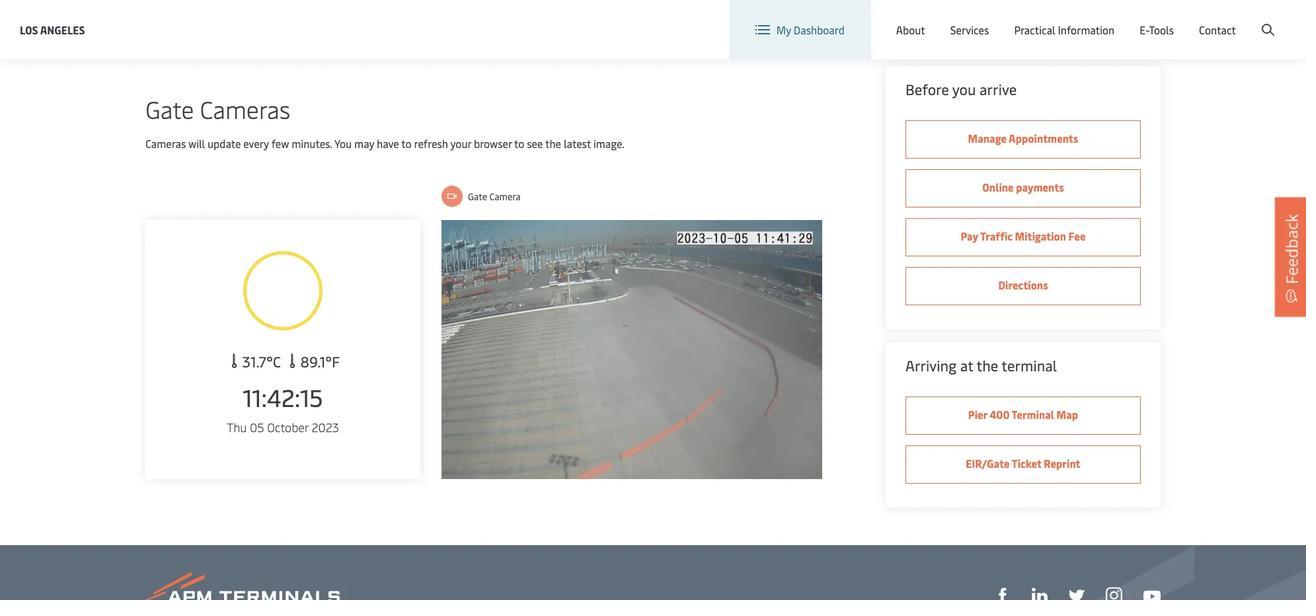 Task type: describe. For each thing, give the bounding box(es) containing it.
refresh
[[414, 137, 448, 151]]

instagram link
[[1106, 586, 1123, 601]]

89.1°f
[[297, 352, 340, 371]]

twitter image
[[1069, 588, 1085, 601]]

los
[[20, 22, 38, 37]]

login / create account
[[1175, 12, 1282, 26]]

eir/gate
[[966, 457, 1010, 471]]

you tube link
[[1144, 587, 1161, 601]]

/
[[1203, 12, 1207, 26]]

practical information
[[1015, 23, 1115, 37]]

account
[[1243, 12, 1282, 26]]

my dashboard
[[777, 23, 845, 37]]

e-
[[1140, 23, 1150, 37]]

few
[[272, 137, 289, 151]]

camera
[[490, 190, 521, 203]]

11:42:15 thu 05 october 2023
[[227, 381, 339, 436]]

global
[[1052, 12, 1082, 27]]

contact button
[[1200, 0, 1237, 60]]

arrive
[[980, 79, 1017, 99]]

about button
[[897, 0, 926, 60]]

gate camera button
[[442, 186, 521, 207]]

your
[[451, 137, 472, 151]]

los angeles link
[[20, 21, 85, 38]]

arriving at the terminal
[[906, 356, 1058, 375]]

before you arrive
[[906, 79, 1017, 99]]

location
[[969, 12, 1010, 26]]

update
[[208, 137, 241, 151]]

shape link
[[995, 586, 1011, 601]]

you
[[953, 79, 977, 99]]

cameras will update every few minutes. you may have to refresh your browser to see the latest image.
[[146, 137, 625, 151]]

reprint
[[1045, 457, 1081, 471]]

latest
[[564, 137, 591, 151]]

05
[[250, 419, 264, 436]]

image.
[[594, 137, 625, 151]]

my dashboard button
[[756, 0, 845, 60]]

1 vertical spatial cameras
[[146, 137, 186, 151]]

apmt footer logo image
[[146, 572, 340, 601]]

my
[[777, 23, 792, 37]]

feedback
[[1281, 214, 1303, 284]]

login
[[1175, 12, 1201, 26]]

login / create account link
[[1150, 0, 1282, 39]]

global menu
[[1052, 12, 1112, 27]]

before
[[906, 79, 950, 99]]

will
[[188, 137, 205, 151]]

tools
[[1150, 23, 1175, 37]]



Task type: vqa. For each thing, say whether or not it's contained in the screenshot.
Select
no



Task type: locate. For each thing, give the bounding box(es) containing it.
youtube image
[[1144, 591, 1161, 601]]

angeles
[[40, 22, 85, 37]]

october
[[267, 419, 309, 436]]

global menu button
[[1023, 0, 1125, 39]]

cameras left will
[[146, 137, 186, 151]]

may
[[355, 137, 374, 151]]

1 horizontal spatial gate
[[468, 190, 487, 203]]

browser
[[474, 137, 512, 151]]

gate for gate camera
[[468, 190, 487, 203]]

linkedin__x28_alt_x29__3_ link
[[1032, 586, 1048, 601]]

linkedin image
[[1032, 588, 1048, 601]]

create
[[1210, 12, 1240, 26]]

e-tools button
[[1140, 0, 1175, 60]]

to
[[402, 137, 412, 151], [515, 137, 525, 151]]

eir/gate ticket reprint link
[[906, 446, 1142, 484]]

facebook image
[[995, 588, 1011, 601]]

1 horizontal spatial to
[[515, 137, 525, 151]]

instagram image
[[1106, 588, 1123, 601]]

minutes.
[[292, 137, 332, 151]]

cameras up every
[[200, 93, 290, 125]]

practical information button
[[1015, 0, 1115, 60]]

gate
[[146, 93, 194, 125], [468, 190, 487, 203]]

services button
[[951, 0, 990, 60]]

gate inside button
[[468, 190, 487, 203]]

switch location button
[[914, 12, 1010, 27]]

0 horizontal spatial the
[[546, 137, 562, 151]]

services
[[951, 23, 990, 37]]

dashboard
[[794, 23, 845, 37]]

1 horizontal spatial cameras
[[200, 93, 290, 125]]

switch location
[[935, 12, 1010, 26]]

31.7°c
[[239, 352, 284, 371]]

cameras
[[200, 93, 290, 125], [146, 137, 186, 151]]

0 horizontal spatial gate
[[146, 93, 194, 125]]

to right have
[[402, 137, 412, 151]]

practical
[[1015, 23, 1056, 37]]

terminal
[[1002, 356, 1058, 375]]

0 horizontal spatial to
[[402, 137, 412, 151]]

1 vertical spatial the
[[977, 356, 999, 375]]

see
[[527, 137, 543, 151]]

gate camera
[[468, 190, 521, 203]]

e-tools
[[1140, 23, 1175, 37]]

1 horizontal spatial the
[[977, 356, 999, 375]]

arriving
[[906, 356, 957, 375]]

0 vertical spatial gate
[[146, 93, 194, 125]]

2023
[[312, 419, 339, 436]]

about
[[897, 23, 926, 37]]

contact
[[1200, 23, 1237, 37]]

at
[[961, 356, 974, 375]]

0 horizontal spatial cameras
[[146, 137, 186, 151]]

to left see
[[515, 137, 525, 151]]

gate up will
[[146, 93, 194, 125]]

the
[[546, 137, 562, 151], [977, 356, 999, 375]]

0 vertical spatial cameras
[[200, 93, 290, 125]]

you
[[335, 137, 352, 151]]

11:42:15
[[243, 381, 323, 413]]

thu
[[227, 419, 247, 436]]

information
[[1059, 23, 1115, 37]]

the right see
[[546, 137, 562, 151]]

los angeles
[[20, 22, 85, 37]]

terminal camera image
[[442, 220, 823, 479]]

1 to from the left
[[402, 137, 412, 151]]

every
[[244, 137, 269, 151]]

0 vertical spatial the
[[546, 137, 562, 151]]

switch
[[935, 12, 966, 26]]

eir/gate ticket reprint
[[966, 457, 1081, 471]]

fill 44 link
[[1069, 586, 1085, 601]]

feedback button
[[1276, 198, 1307, 317]]

ticket
[[1012, 457, 1042, 471]]

gate left camera
[[468, 190, 487, 203]]

gate cameras
[[146, 93, 290, 125]]

the right the 'at'
[[977, 356, 999, 375]]

2 to from the left
[[515, 137, 525, 151]]

menu
[[1085, 12, 1112, 27]]

1 vertical spatial gate
[[468, 190, 487, 203]]

gate for gate cameras
[[146, 93, 194, 125]]

have
[[377, 137, 399, 151]]



